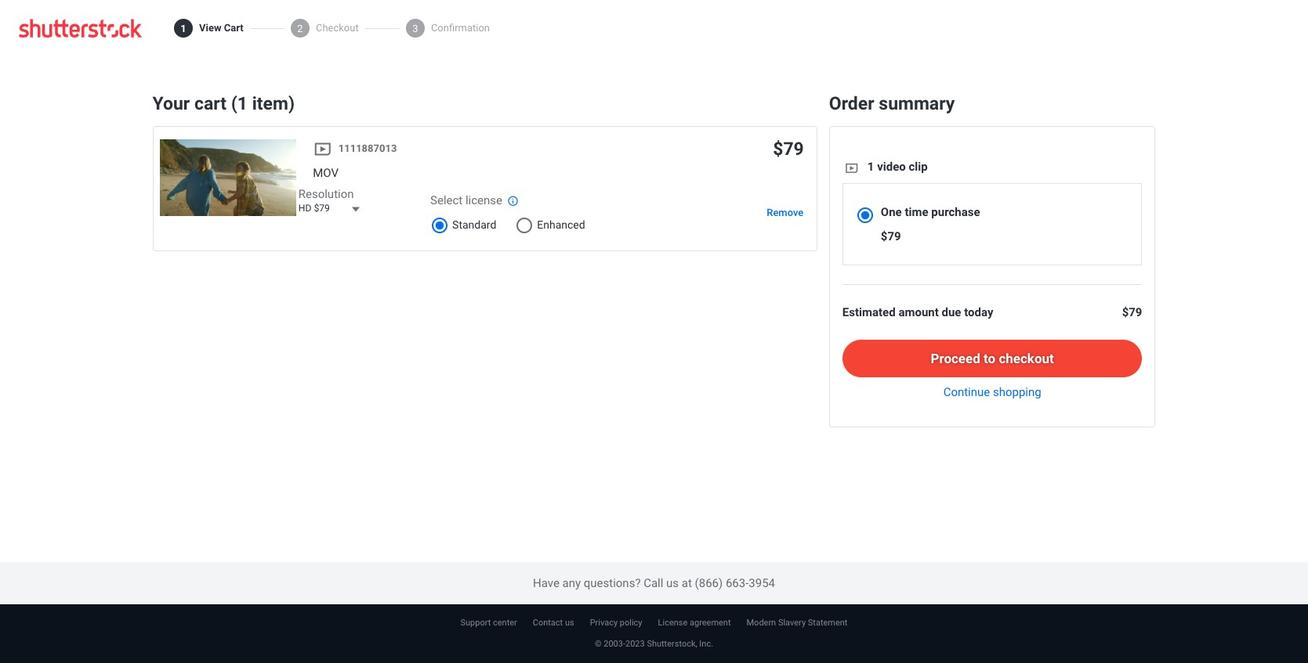 Task type: describe. For each thing, give the bounding box(es) containing it.
clip
[[909, 160, 928, 174]]

amount
[[898, 305, 939, 320]]

cart
[[224, 22, 244, 34]]

have any questions? call us at (866) 663-3954
[[533, 576, 775, 591]]

select
[[430, 193, 463, 208]]

mov
[[313, 166, 339, 180]]

contact
[[533, 618, 563, 629]]

support
[[460, 618, 491, 629]]

estimated amount due today
[[842, 305, 993, 320]]

questions?
[[584, 576, 641, 591]]

hd
[[298, 203, 311, 214]]

shutterstock,
[[647, 639, 697, 649]]

shopping
[[993, 386, 1041, 400]]

caret down image
[[340, 202, 372, 217]]

statement
[[808, 618, 848, 629]]

checkout
[[999, 351, 1054, 367]]

your cart (1 item)
[[152, 93, 295, 114]]

shutterstock logo image
[[19, 19, 145, 38]]

due
[[942, 305, 961, 320]]

remove
[[767, 207, 804, 218]]

license agreement
[[658, 618, 731, 629]]

order
[[829, 93, 874, 114]]

one time purchase
[[881, 206, 980, 220]]

©
[[595, 639, 602, 649]]

3
[[412, 22, 418, 34]]

have
[[533, 576, 559, 591]]

0 vertical spatial us
[[666, 576, 679, 591]]

video
[[877, 160, 906, 174]]

view
[[199, 22, 221, 34]]

summary
[[879, 93, 955, 114]]

1 video clip
[[867, 160, 928, 174]]

contact us
[[533, 618, 574, 629]]

license
[[658, 618, 688, 629]]

call
[[644, 576, 663, 591]]

two friends run on empty cinematic beach, look back at camera. two young women laugh and smile, happy free youth. authentic and real friendship concept image
[[160, 140, 296, 217]]

modern slavery statement link
[[739, 618, 855, 631]]

standard
[[452, 219, 496, 231]]

© 2003-2023 shutterstock, inc.
[[595, 639, 713, 649]]

continue
[[943, 386, 990, 400]]

resolution
[[298, 187, 354, 201]]

proceed to checkout button
[[842, 340, 1142, 378]]

at
[[682, 576, 692, 591]]

1 for 1 video clip
[[867, 160, 874, 174]]

any
[[562, 576, 581, 591]]

modern
[[747, 618, 776, 629]]

2
[[297, 22, 303, 34]]

enhanced
[[537, 219, 585, 231]]

1111887013
[[338, 142, 397, 154]]



Task type: vqa. For each thing, say whether or not it's contained in the screenshot.
the use
no



Task type: locate. For each thing, give the bounding box(es) containing it.
continue shopping link
[[943, 384, 1041, 402]]

one
[[881, 206, 902, 220]]

privacy
[[590, 618, 618, 629]]

order summary
[[829, 93, 955, 114]]

privacy policy
[[590, 618, 642, 629]]

(1
[[231, 93, 248, 114]]

663-
[[726, 576, 749, 591]]

your
[[152, 93, 190, 114]]

hd $79
[[298, 203, 330, 214]]

3954
[[749, 576, 775, 591]]

center
[[493, 618, 517, 629]]

policy
[[620, 618, 642, 629]]

proceed
[[931, 351, 980, 367]]

1 vertical spatial 1
[[867, 160, 874, 174]]

$79
[[773, 139, 804, 160], [314, 203, 330, 214], [881, 230, 901, 244], [1122, 305, 1142, 320]]

view cart
[[199, 22, 244, 34]]

continue shopping
[[943, 386, 1041, 400]]

license agreement link
[[650, 618, 739, 631]]

1 horizontal spatial 1
[[867, 160, 874, 174]]

slavery
[[778, 618, 806, 629]]

purchase
[[931, 206, 980, 220]]

item)
[[252, 93, 295, 114]]

select license
[[430, 193, 502, 208]]

us left at
[[666, 576, 679, 591]]

us
[[666, 576, 679, 591], [565, 618, 574, 629]]

0 horizontal spatial us
[[565, 618, 574, 629]]

remove button
[[767, 197, 804, 229]]

(866)
[[695, 576, 723, 591]]

inc.
[[699, 639, 713, 649]]

1 right video icon
[[867, 160, 874, 174]]

1 vertical spatial us
[[565, 618, 574, 629]]

privacy policy link
[[582, 618, 650, 631]]

1111887013 link
[[338, 142, 397, 154]]

to
[[984, 351, 995, 367]]

today
[[964, 305, 993, 320]]

1 left "view"
[[180, 22, 186, 34]]

hd $79 button
[[298, 197, 372, 218]]

1 for 1
[[180, 22, 186, 34]]

0 vertical spatial 1
[[180, 22, 186, 34]]

agreement
[[690, 618, 731, 629]]

estimated
[[842, 305, 896, 320]]

0 horizontal spatial 1
[[180, 22, 186, 34]]

modern slavery statement
[[747, 618, 848, 629]]

$79 inside hd $79 popup button
[[314, 203, 330, 214]]

1
[[180, 22, 186, 34], [867, 160, 874, 174]]

info image
[[504, 192, 532, 211]]

us right contact
[[565, 618, 574, 629]]

checkout
[[316, 22, 359, 34]]

support center
[[460, 618, 517, 629]]

proceed to checkout
[[931, 351, 1054, 367]]

support center link
[[453, 618, 525, 631]]

confirmation
[[431, 22, 490, 34]]

video icon image
[[842, 159, 861, 177]]

contact us link
[[525, 618, 582, 631]]

time
[[905, 206, 928, 220]]

cart
[[194, 93, 226, 114]]

2023
[[625, 639, 645, 649]]

1 horizontal spatial us
[[666, 576, 679, 591]]

video image
[[313, 140, 332, 159]]

license
[[466, 193, 502, 208]]

2003-
[[604, 639, 625, 649]]



